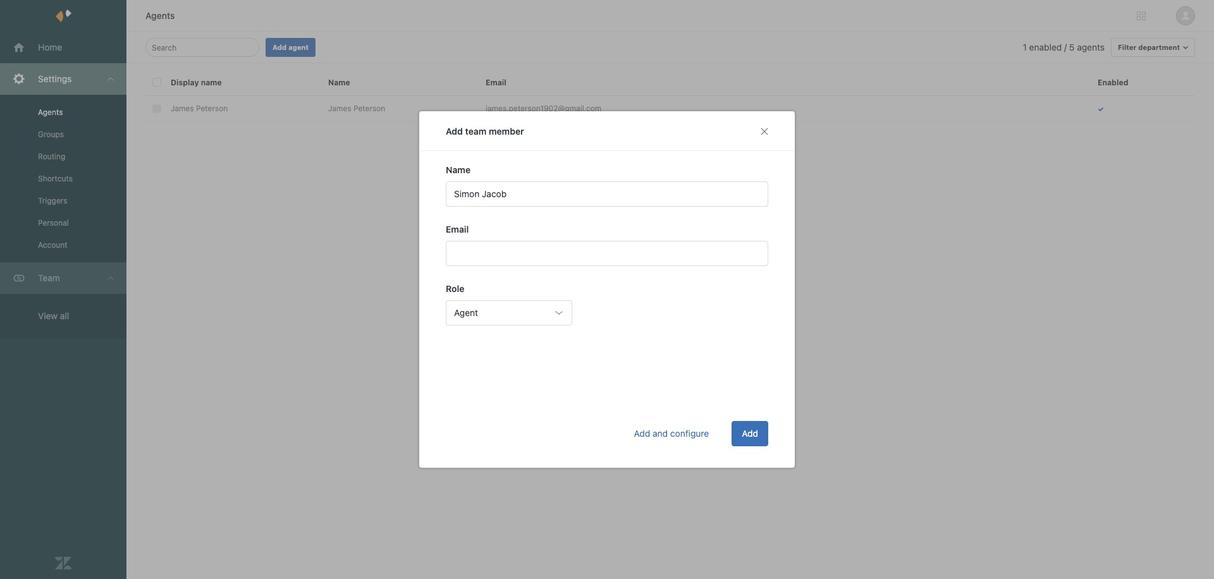 Task type: vqa. For each thing, say whether or not it's contained in the screenshot.
Zendesk Products Icon
yes



Task type: describe. For each thing, give the bounding box(es) containing it.
add agent
[[273, 43, 309, 51]]

triggers
[[38, 196, 67, 206]]

routing
[[38, 152, 65, 161]]

agent
[[289, 43, 309, 51]]

home
[[38, 42, 62, 53]]

1 horizontal spatial agents
[[146, 10, 175, 21]]

view all
[[38, 311, 69, 321]]

2 james from the left
[[328, 104, 352, 113]]

settings
[[38, 73, 72, 84]]

account
[[38, 240, 67, 250]]

enabled
[[1030, 42, 1062, 53]]

shortcuts
[[38, 174, 73, 183]]

1 james from the left
[[171, 104, 194, 113]]

add
[[273, 43, 287, 51]]

james.peterson1902@gmail.com
[[486, 104, 602, 113]]

email
[[486, 78, 507, 87]]

filter
[[1119, 43, 1137, 51]]

name
[[201, 78, 222, 87]]

zendesk products image
[[1138, 11, 1146, 20]]

5
[[1070, 42, 1075, 53]]

display name
[[171, 78, 222, 87]]

2 james peterson from the left
[[328, 104, 385, 113]]

all
[[60, 311, 69, 321]]



Task type: locate. For each thing, give the bounding box(es) containing it.
james down name
[[328, 104, 352, 113]]

view
[[38, 311, 58, 321]]

team
[[38, 273, 60, 283]]

james peterson
[[171, 104, 228, 113], [328, 104, 385, 113]]

1 enabled / 5 agents
[[1023, 42, 1105, 53]]

agents
[[1078, 42, 1105, 53]]

1 horizontal spatial james peterson
[[328, 104, 385, 113]]

agents up search text box
[[146, 10, 175, 21]]

personal
[[38, 218, 69, 228]]

1 horizontal spatial peterson
[[354, 104, 385, 113]]

0 horizontal spatial james peterson
[[171, 104, 228, 113]]

1
[[1023, 42, 1027, 53]]

filter department button
[[1112, 38, 1196, 57]]

james peterson down name
[[328, 104, 385, 113]]

groups
[[38, 130, 64, 139]]

0 vertical spatial agents
[[146, 10, 175, 21]]

0 horizontal spatial peterson
[[196, 104, 228, 113]]

james peterson down display name
[[171, 104, 228, 113]]

Search text field
[[152, 40, 249, 55]]

peterson
[[196, 104, 228, 113], [354, 104, 385, 113]]

1 horizontal spatial james
[[328, 104, 352, 113]]

add agent button
[[266, 38, 316, 57]]

1 peterson from the left
[[196, 104, 228, 113]]

display
[[171, 78, 199, 87]]

0 horizontal spatial agents
[[38, 108, 63, 117]]

1 vertical spatial agents
[[38, 108, 63, 117]]

james
[[171, 104, 194, 113], [328, 104, 352, 113]]

james down display
[[171, 104, 194, 113]]

filter department
[[1119, 43, 1181, 51]]

agents up the groups
[[38, 108, 63, 117]]

1 james peterson from the left
[[171, 104, 228, 113]]

department
[[1139, 43, 1181, 51]]

/
[[1065, 42, 1067, 53]]

enabled
[[1098, 78, 1129, 87]]

agents
[[146, 10, 175, 21], [38, 108, 63, 117]]

2 peterson from the left
[[354, 104, 385, 113]]

name
[[328, 78, 350, 87]]

0 horizontal spatial james
[[171, 104, 194, 113]]



